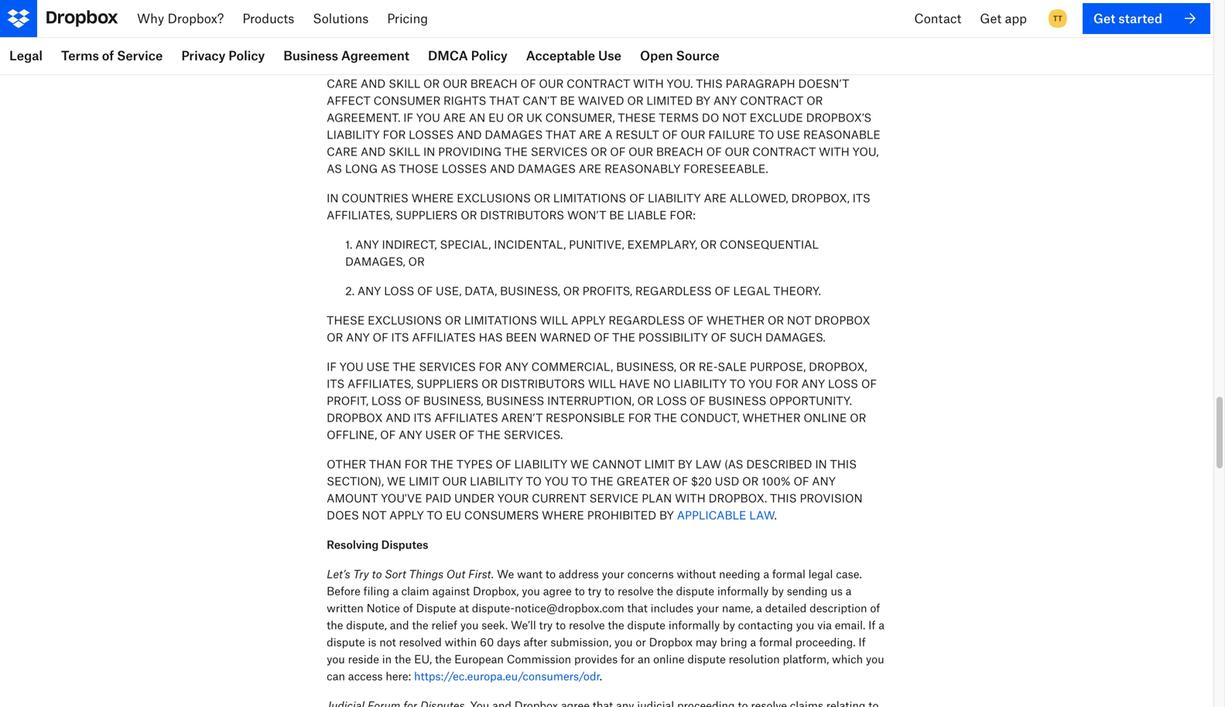 Task type: locate. For each thing, give the bounding box(es) containing it.
to down paragraph at right
[[758, 128, 774, 141]]

1 vertical spatial failure
[[708, 128, 755, 141]]

care
[[327, 77, 358, 90], [327, 145, 358, 158]]

other
[[327, 458, 366, 471]]

1 vertical spatial a
[[605, 128, 613, 141]]

1 vertical spatial allowed,
[[730, 192, 788, 205]]

1 horizontal spatial law
[[749, 509, 774, 522]]

want
[[517, 568, 543, 581]]

after
[[524, 636, 548, 649]]

by up detailed
[[772, 585, 784, 598]]

our up rights
[[443, 77, 467, 90]]

a right email.
[[879, 619, 885, 632]]

result
[[622, 60, 665, 73], [616, 128, 659, 141]]

. down 100%
[[774, 509, 777, 522]]

to up we're
[[581, 0, 597, 5]]

indirect,
[[382, 238, 437, 251]]

of
[[102, 48, 114, 63], [403, 602, 413, 615], [870, 602, 880, 615]]

be up fraud
[[732, 0, 747, 5]]

are
[[421, 60, 444, 73], [443, 111, 466, 124], [579, 128, 602, 141], [579, 162, 602, 175], [704, 192, 727, 205]]

our inside other than for the types of liability we cannot limit by law (as described in this section), we limit our liability to you to the greater of $20 usd or 100% of any amount you've paid under your current service plan with dropbox. this provision does not apply to eu consumers where prohibited by
[[442, 475, 467, 488]]

any loss of use, data, business, or profits, regardless of legal theory.
[[357, 284, 821, 298]]

or up special,
[[461, 209, 477, 222]]

not up "damages."
[[787, 314, 811, 327]]

with left you,
[[819, 145, 850, 158]]

an
[[469, 111, 485, 124]]

countries inside we don't exclude or limit our liability to you where it would be illegal to do so— this includes any liability for dropbox's or its affiliates' fraud or fraudulent misrepresentation in providing the services. in countries where the following types of exclusions aren't allowed, we're responsible to you only for losses and damages that are a reasonably foreseeable result of our failure to use reasonable care and skill or our breach of our contract with you. this paragraph doesn't affect consumer rights that can't be waived or limited by any contract or agreement. if you are an eu or uk consumer, these terms do not exclude dropbox's liability for losses and damages that are a result of our failure to use reasonable care and skill in providing the services or of our breach of our contract with you, as long as those losses and damages are reasonably foreseeable.
[[637, 26, 704, 39]]

if down consumer
[[403, 111, 413, 124]]

2 as from the left
[[381, 162, 396, 175]]

allowed, down foreseeable.
[[730, 192, 788, 205]]

provides
[[574, 653, 618, 666]]

with up limited
[[633, 77, 664, 90]]

dispute
[[416, 602, 456, 615]]

exclusions inside in countries where exclusions or limitations of liability are allowed, dropbox, its affiliates, suppliers or distributors won't be liable for:
[[457, 192, 531, 205]]

you.
[[667, 77, 693, 90]]

0 horizontal spatial allowed,
[[506, 43, 565, 56]]

1 horizontal spatial .
[[774, 509, 777, 522]]

1 vertical spatial business,
[[616, 360, 676, 373]]

foreseeable
[[537, 60, 619, 73]]

formal
[[772, 568, 805, 581], [759, 636, 792, 649]]

have
[[619, 377, 650, 390]]

countries
[[637, 26, 704, 39], [342, 192, 409, 205]]

result right use
[[622, 60, 665, 73]]

these exclusions or limitations will apply regardless of whether or not dropbox or any of its affiliates has been warned of the possibility of such damages.
[[327, 314, 870, 344]]

where down fraud
[[707, 26, 750, 39]]

business, up "user"
[[423, 394, 483, 407]]

1 vertical spatial we
[[570, 458, 589, 471]]

care up long at the top of the page
[[327, 145, 358, 158]]

allowed, up foreseeable
[[506, 43, 565, 56]]

of inside in countries where exclusions or limitations of liability are allowed, dropbox, its affiliates, suppliers or distributors won't be liable for:
[[629, 192, 645, 205]]

that up consumer
[[388, 60, 418, 73]]

apply inside other than for the types of liability we cannot limit by law (as described in this section), we limit our liability to you to the greater of $20 usd or 100% of any amount you've paid under your current service plan with dropbox. this provision does not apply to eu consumers where prohibited by
[[389, 509, 424, 522]]

started
[[1119, 11, 1162, 26]]

theory.
[[773, 284, 821, 298]]

0 vertical spatial dropbox
[[814, 314, 870, 327]]

1 horizontal spatial will
[[588, 377, 616, 390]]

limit
[[464, 0, 494, 5], [644, 458, 675, 471], [409, 475, 439, 488]]

affiliates'
[[635, 9, 701, 22]]

1 vertical spatial dropbox,
[[809, 360, 867, 373]]

1 vertical spatial if
[[859, 636, 866, 649]]

applicable law link
[[677, 509, 774, 522]]

1 policy from the left
[[228, 48, 265, 63]]

case.
[[836, 568, 862, 581]]

policy right dmca
[[471, 48, 507, 63]]

0 horizontal spatial do
[[702, 111, 719, 124]]

0 vertical spatial care
[[327, 77, 358, 90]]

liability inside in countries where exclusions or limitations of liability are allowed, dropbox, its affiliates, suppliers or distributors won't be liable for:
[[648, 192, 701, 205]]

its inside these exclusions or limitations will apply regardless of whether or not dropbox or any of its affiliates has been warned of the possibility of such damages.
[[391, 331, 409, 344]]

we left cannot
[[570, 458, 589, 471]]

are up in countries where exclusions or limitations of liability are allowed, dropbox, its affiliates, suppliers or distributors won't be liable for:
[[579, 162, 602, 175]]

0 vertical spatial will
[[540, 314, 568, 327]]

1 vertical spatial limitations
[[464, 314, 537, 327]]

we
[[497, 568, 514, 581]]

services. up your
[[504, 428, 563, 442]]

not down amount
[[362, 509, 386, 522]]

1 horizontal spatial limit
[[464, 0, 494, 5]]

limitations up 'won't'
[[553, 192, 626, 205]]

0 vertical spatial providing
[[468, 26, 531, 39]]

can't
[[523, 94, 557, 107]]

get inside popup button
[[980, 11, 1002, 26]]

formal up sending
[[772, 568, 805, 581]]

services. inside if you use the services for any commercial, business, or re-sale purpose, dropbox, its affiliates, suppliers or distributors will have no liability to you for any loss of profit, loss of business, business interruption, or loss of business opportunity. dropbox and its affiliates aren't responsible for the conduct, whether online or offline, of any user of the services.
[[504, 428, 563, 442]]

out
[[446, 568, 465, 581]]

limitations inside in countries where exclusions or limitations of liability are allowed, dropbox, its affiliates, suppliers or distributors won't be liable for:
[[553, 192, 626, 205]]

0 vertical spatial that
[[388, 60, 418, 73]]

you've
[[381, 492, 422, 505]]

1 vertical spatial services.
[[504, 428, 563, 442]]

0 horizontal spatial business,
[[423, 394, 483, 407]]

0 vertical spatial do
[[818, 0, 836, 5]]

types down solutions dropdown button
[[327, 43, 363, 56]]

if right email.
[[868, 619, 876, 632]]

affiliates, up profit,
[[348, 377, 413, 390]]

policy for privacy policy
[[228, 48, 265, 63]]

provision
[[800, 492, 863, 505]]

as
[[327, 162, 342, 175], [381, 162, 396, 175]]

dropbox.
[[709, 492, 767, 505]]

and
[[390, 619, 409, 632]]

legal
[[808, 568, 833, 581]]

suppliers up indirect,
[[396, 209, 458, 222]]

exclusions inside we don't exclude or limit our liability to you where it would be illegal to do so— this includes any liability for dropbox's or its affiliates' fraud or fraudulent misrepresentation in providing the services. in countries where the following types of exclusions aren't allowed, we're responsible to you only for losses and damages that are a reasonably foreseeable result of our failure to use reasonable care and skill or our breach of our contract with you. this paragraph doesn't affect consumer rights that can't be waived or limited by any contract or agreement. if you are an eu or uk consumer, these terms do not exclude dropbox's liability for losses and damages that are a result of our failure to use reasonable care and skill in providing the services or of our breach of our contract with you, as long as those losses and damages are reasonably foreseeable.
[[384, 43, 459, 56]]

2 policy from the left
[[471, 48, 507, 63]]

no
[[653, 377, 671, 390]]

0 vertical spatial with
[[633, 77, 664, 90]]

countries down affiliates'
[[637, 26, 704, 39]]

commission
[[507, 653, 571, 666]]

by
[[696, 94, 710, 107], [678, 458, 693, 471], [659, 509, 674, 522]]

countries inside in countries where exclusions or limitations of liability are allowed, dropbox, its affiliates, suppliers or distributors won't be liable for:
[[342, 192, 409, 205]]

0 vertical spatial we
[[327, 0, 346, 5]]

use up profit,
[[366, 360, 390, 373]]

https://ec.europa.eu/consumers/odr .
[[414, 670, 602, 683]]

dropbox, inside in countries where exclusions or limitations of liability are allowed, dropbox, its affiliates, suppliers or distributors won't be liable for:
[[791, 192, 850, 205]]

that down consumer,
[[546, 128, 576, 141]]

the
[[657, 585, 673, 598], [327, 619, 343, 632], [412, 619, 428, 632], [608, 619, 624, 632], [395, 653, 411, 666], [435, 653, 451, 666]]

law inside other than for the types of liability we cannot limit by law (as described in this section), we limit our liability to you to the greater of $20 usd or 100% of any amount you've paid under your current service plan with dropbox. this provision does not apply to eu consumers where prohibited by
[[695, 458, 721, 471]]

resolve up the that
[[618, 585, 654, 598]]

to down notice@dropbox.com
[[556, 619, 566, 632]]

2 vertical spatial not
[[362, 509, 386, 522]]

or inside other than for the types of liability we cannot limit by law (as described in this section), we limit our liability to you to the greater of $20 usd or 100% of any amount you've paid under your current service plan with dropbox. this provision does not apply to eu consumers where prohibited by
[[742, 475, 759, 488]]

an
[[638, 653, 650, 666]]

pricing
[[387, 11, 428, 26]]

0 horizontal spatial try
[[539, 619, 553, 632]]

1 horizontal spatial dropbox
[[814, 314, 870, 327]]

.
[[774, 509, 777, 522], [600, 670, 602, 683]]

1 vertical spatial apply
[[389, 509, 424, 522]]

law
[[695, 458, 721, 471], [749, 509, 774, 522]]

services. inside we don't exclude or limit our liability to you where it would be illegal to do so— this includes any liability for dropbox's or its affiliates' fraud or fraudulent misrepresentation in providing the services. in countries where the following types of exclusions aren't allowed, we're responsible to you only for losses and damages that are a reasonably foreseeable result of our failure to use reasonable care and skill or our breach of our contract with you. this paragraph doesn't affect consumer rights that can't be waived or limited by any contract or agreement. if you are an eu or uk consumer, these terms do not exclude dropbox's liability for losses and damages that are a result of our failure to use reasonable care and skill in providing the services or of our breach of our contract with you, as long as those losses and damages are reasonably foreseeable.
[[560, 26, 620, 39]]

1 vertical spatial that
[[489, 94, 520, 107]]

apply inside these exclusions or limitations will apply regardless of whether or not dropbox or any of its affiliates has been warned of the possibility of such damages.
[[571, 314, 606, 327]]

liability inside if you use the services for any commercial, business, or re-sale purpose, dropbox, its affiliates, suppliers or distributors will have no liability to you for any loss of profit, loss of business, business interruption, or loss of business opportunity. dropbox and its affiliates aren't responsible for the conduct, whether online or offline, of any user of the services.
[[674, 377, 727, 390]]

2 vertical spatial with
[[675, 492, 706, 505]]

0 vertical spatial .
[[774, 509, 777, 522]]

1 vertical spatial affiliates,
[[348, 377, 413, 390]]

eu down paid
[[446, 509, 461, 522]]

if inside we don't exclude or limit our liability to you where it would be illegal to do so— this includes any liability for dropbox's or its affiliates' fraud or fraudulent misrepresentation in providing the services. in countries where the following types of exclusions aren't allowed, we're responsible to you only for losses and damages that are a reasonably foreseeable result of our failure to use reasonable care and skill or our breach of our contract with you. this paragraph doesn't affect consumer rights that can't be waived or limited by any contract or agreement. if you are an eu or uk consumer, these terms do not exclude dropbox's liability for losses and damages that are a result of our failure to use reasonable care and skill in providing the services or of our breach of our contract with you, as long as those losses and damages are reasonably foreseeable.
[[403, 111, 413, 124]]

in
[[382, 653, 392, 666]]

if down email.
[[859, 636, 866, 649]]

0 horizontal spatial be
[[560, 94, 575, 107]]

1 horizontal spatial eu
[[488, 111, 504, 124]]

0 vertical spatial dropbox,
[[791, 192, 850, 205]]

contract down paragraph at right
[[740, 94, 804, 107]]

with inside other than for the types of liability we cannot limit by law (as described in this section), we limit our liability to you to the greater of $20 usd or 100% of any amount you've paid under your current service plan with dropbox. this provision does not apply to eu consumers where prohibited by
[[675, 492, 706, 505]]

distributors inside in countries where exclusions or limitations of liability are allowed, dropbox, its affiliates, suppliers or distributors won't be liable for:
[[480, 209, 564, 222]]

1 vertical spatial whether
[[742, 411, 801, 424]]

0 vertical spatial reasonably
[[458, 60, 534, 73]]

the
[[534, 26, 557, 39], [753, 26, 776, 39], [505, 145, 528, 158], [612, 331, 635, 344], [393, 360, 416, 373], [654, 411, 677, 424], [478, 428, 501, 442], [430, 458, 454, 471], [590, 475, 614, 488]]

2 vertical spatial limit
[[409, 475, 439, 488]]

consumer
[[373, 94, 440, 107]]

1 horizontal spatial business
[[708, 394, 767, 407]]

bring
[[720, 636, 747, 649]]

dropbox inside these exclusions or limitations will apply regardless of whether or not dropbox or any of its affiliates has been warned of the possibility of such damages.
[[814, 314, 870, 327]]

1 vertical spatial aren't
[[501, 411, 543, 424]]

1 vertical spatial do
[[702, 111, 719, 124]]

you down the at
[[460, 619, 479, 632]]

use
[[783, 60, 806, 73], [777, 128, 800, 141], [366, 360, 390, 373]]

limit up greater
[[644, 458, 675, 471]]

responsible inside if you use the services for any commercial, business, or re-sale purpose, dropbox, its affiliates, suppliers or distributors will have no liability to you for any loss of profit, loss of business, business interruption, or loss of business opportunity. dropbox and its affiliates aren't responsible for the conduct, whether online or offline, of any user of the services.
[[546, 411, 625, 424]]

acceptable use
[[526, 48, 621, 63]]

for up dmca policy
[[500, 9, 523, 22]]

1 horizontal spatial business,
[[500, 284, 560, 298]]

are up consumer
[[421, 60, 444, 73]]

misrepresentation
[[327, 26, 450, 39]]

2 horizontal spatial limit
[[644, 458, 675, 471]]

will up warned
[[540, 314, 568, 327]]

those
[[399, 162, 439, 175]]

affiliates inside these exclusions or limitations will apply regardless of whether or not dropbox or any of its affiliates has been warned of the possibility of such damages.
[[412, 331, 476, 344]]

or down 'illegal' at the right top
[[746, 9, 762, 22]]

greater
[[617, 475, 670, 488]]

0 vertical spatial a
[[447, 60, 455, 73]]

you left or
[[614, 636, 633, 649]]

regardless
[[635, 284, 712, 298], [609, 314, 685, 327]]

damages.
[[765, 331, 826, 344]]

dropbox,
[[473, 585, 519, 598]]

1 horizontal spatial get
[[1093, 11, 1115, 26]]

the inside these exclusions or limitations will apply regardless of whether or not dropbox or any of its affiliates has been warned of the possibility of such damages.
[[612, 331, 635, 344]]

by up bring on the right of the page
[[723, 619, 735, 632]]

why dropbox? button
[[128, 0, 233, 37]]

affiliates inside if you use the services for any commercial, business, or re-sale purpose, dropbox, its affiliates, suppliers or distributors will have no liability to you for any loss of profit, loss of business, business interruption, or loss of business opportunity. dropbox and its affiliates aren't responsible for the conduct, whether online or offline, of any user of the services.
[[434, 411, 498, 424]]

don't
[[349, 0, 385, 5]]

1 vertical spatial losses
[[409, 128, 454, 141]]

this down 100%
[[770, 492, 797, 505]]

0 vertical spatial whether
[[706, 314, 765, 327]]

or right exemplary,
[[700, 238, 717, 251]]

losses right those
[[442, 162, 487, 175]]

business, down incidental, at top
[[500, 284, 560, 298]]

types inside other than for the types of liability we cannot limit by law (as described in this section), we limit our liability to you to the greater of $20 usd or 100% of any amount you've paid under your current service plan with dropbox. this provision does not apply to eu consumers where prohibited by
[[456, 458, 493, 471]]

exclusions up special,
[[457, 192, 531, 205]]

any up opportunity.
[[801, 377, 825, 390]]

liability up your
[[470, 475, 523, 488]]

aren't down the commercial,
[[501, 411, 543, 424]]

where down those
[[411, 192, 454, 205]]

0 horizontal spatial business
[[486, 394, 544, 407]]

or up "damages."
[[768, 314, 784, 327]]

business,
[[500, 284, 560, 298], [616, 360, 676, 373], [423, 394, 483, 407]]

0 vertical spatial if
[[403, 111, 413, 124]]

by up $20
[[678, 458, 693, 471]]

1 vertical spatial .
[[600, 670, 602, 683]]

any up damages,
[[355, 238, 379, 251]]

services down consumer,
[[531, 145, 588, 158]]

distributors inside if you use the services for any commercial, business, or re-sale purpose, dropbox, its affiliates, suppliers or distributors will have no liability to you for any loss of profit, loss of business, business interruption, or loss of business opportunity. dropbox and its affiliates aren't responsible for the conduct, whether online or offline, of any user of the services.
[[501, 377, 585, 390]]

services up "user"
[[419, 360, 476, 373]]

days
[[497, 636, 521, 649]]

which
[[832, 653, 863, 666]]

0 horizontal spatial by
[[723, 619, 735, 632]]

seek.
[[482, 619, 508, 632]]

do left so—
[[818, 0, 836, 5]]

0 vertical spatial exclusions
[[384, 43, 459, 56]]

or down indirect,
[[408, 255, 425, 268]]

1 horizontal spatial with
[[675, 492, 706, 505]]

1 vertical spatial will
[[588, 377, 616, 390]]

apply up warned
[[571, 314, 606, 327]]

affiliates,
[[327, 209, 393, 222], [348, 377, 413, 390]]

0 horizontal spatial law
[[695, 458, 721, 471]]

0 vertical spatial limit
[[464, 0, 494, 5]]

are inside in countries where exclusions or limitations of liability are allowed, dropbox, its affiliates, suppliers or distributors won't be liable for:
[[704, 192, 727, 205]]

these inside these exclusions or limitations will apply regardless of whether or not dropbox or any of its affiliates has been warned of the possibility of such damages.
[[327, 314, 365, 327]]

1 business from the left
[[486, 394, 544, 407]]

of right description
[[870, 602, 880, 615]]

for inside other than for the types of liability we cannot limit by law (as described in this section), we limit our liability to you to the greater of $20 usd or 100% of any amount you've paid under your current service plan with dropbox. this provision does not apply to eu consumers where prohibited by
[[404, 458, 427, 471]]

1 horizontal spatial apply
[[571, 314, 606, 327]]

100%
[[762, 475, 791, 488]]

any inside any indirect, special, incidental, punitive, exemplary, or consequential damages, or
[[355, 238, 379, 251]]

1 vertical spatial types
[[456, 458, 493, 471]]

0 vertical spatial law
[[695, 458, 721, 471]]

1 vertical spatial your
[[697, 602, 719, 615]]

a up rights
[[447, 60, 455, 73]]

1 vertical spatial regardless
[[609, 314, 685, 327]]

1 horizontal spatial by
[[678, 458, 693, 471]]

failure
[[714, 60, 761, 73], [708, 128, 755, 141]]

0 vertical spatial affiliates
[[412, 331, 476, 344]]

these down damages,
[[327, 314, 365, 327]]

0 vertical spatial eu
[[488, 111, 504, 124]]

not inside other than for the types of liability we cannot limit by law (as described in this section), we limit our liability to you to the greater of $20 usd or 100% of any amount you've paid under your current service plan with dropbox. this provision does not apply to eu consumers where prohibited by
[[362, 509, 386, 522]]

terms
[[659, 111, 699, 124]]

skill up those
[[389, 145, 420, 158]]

failure down only
[[714, 60, 761, 73]]

1 horizontal spatial allowed,
[[730, 192, 788, 205]]

2 horizontal spatial with
[[819, 145, 850, 158]]

in inside other than for the types of liability we cannot limit by law (as described in this section), we limit our liability to you to the greater of $20 usd or 100% of any amount you've paid under your current service plan with dropbox. this provision does not apply to eu consumers where prohibited by
[[815, 458, 827, 471]]

0 vertical spatial aren't
[[462, 43, 503, 56]]

special,
[[440, 238, 491, 251]]

https://ec.europa.eu/consumers/odr
[[414, 670, 600, 683]]

responsible inside we don't exclude or limit our liability to you where it would be illegal to do so— this includes any liability for dropbox's or its affiliates' fraud or fraudulent misrepresentation in providing the services. in countries where the following types of exclusions aren't allowed, we're responsible to you only for losses and damages that are a reasonably foreseeable result of our failure to use reasonable care and skill or our breach of our contract with you. this paragraph doesn't affect consumer rights that can't be waived or limited by any contract or agreement. if you are an eu or uk consumer, these terms do not exclude dropbox's liability for losses and damages that are a result of our failure to use reasonable care and skill in providing the services or of our breach of our contract with you, as long as those losses and damages are reasonably foreseeable.
[[606, 43, 686, 56]]

or right waived
[[627, 94, 644, 107]]

0 horizontal spatial types
[[327, 43, 363, 56]]

proceeding.
[[795, 636, 856, 649]]

(as
[[724, 458, 743, 471]]

1 horizontal spatial be
[[609, 209, 624, 222]]

contact button
[[905, 0, 971, 37]]

dropbox's down doesn't
[[806, 111, 872, 124]]

dropbox, inside if you use the services for any commercial, business, or re-sale purpose, dropbox, its affiliates, suppliers or distributors will have no liability to you for any loss of profit, loss of business, business interruption, or loss of business opportunity. dropbox and its affiliates aren't responsible for the conduct, whether online or offline, of any user of the services.
[[809, 360, 867, 373]]

0 vertical spatial try
[[588, 585, 602, 598]]

name,
[[722, 602, 753, 615]]

care up affect
[[327, 77, 358, 90]]

via
[[817, 619, 832, 632]]

get for get started
[[1093, 11, 1115, 26]]

of
[[366, 43, 382, 56], [668, 60, 684, 73], [520, 77, 536, 90], [662, 128, 678, 141], [610, 145, 626, 158], [706, 145, 722, 158], [629, 192, 645, 205], [417, 284, 433, 298], [715, 284, 730, 298], [688, 314, 703, 327], [373, 331, 388, 344], [594, 331, 609, 344], [711, 331, 726, 344], [861, 377, 877, 390], [405, 394, 420, 407], [690, 394, 705, 407], [380, 428, 396, 442], [459, 428, 475, 442], [496, 458, 511, 471], [673, 475, 688, 488], [794, 475, 809, 488]]

get started
[[1093, 11, 1162, 26]]

1 horizontal spatial your
[[697, 602, 719, 615]]

will inside these exclusions or limitations will apply regardless of whether or not dropbox or any of its affiliates has been warned of the possibility of such damages.
[[540, 314, 568, 327]]

description
[[810, 602, 867, 615]]

will inside if you use the services for any commercial, business, or re-sale purpose, dropbox, its affiliates, suppliers or distributors will have no liability to you for any loss of profit, loss of business, business interruption, or loss of business opportunity. dropbox and its affiliates aren't responsible for the conduct, whether online or offline, of any user of the services.
[[588, 377, 616, 390]]

dropbox
[[649, 636, 693, 649]]

submission,
[[551, 636, 612, 649]]

you
[[599, 0, 623, 5], [708, 43, 732, 56], [416, 111, 440, 124], [340, 360, 364, 373], [749, 377, 773, 390], [545, 475, 569, 488]]

dmca policy
[[428, 48, 507, 63]]

you up profit,
[[340, 360, 364, 373]]

1 vertical spatial dropbox's
[[806, 111, 872, 124]]

0 vertical spatial skill
[[389, 77, 420, 90]]

1 horizontal spatial if
[[403, 111, 413, 124]]

or down doesn't
[[807, 94, 823, 107]]

contact
[[914, 11, 961, 26]]

by inside we don't exclude or limit our liability to you where it would be illegal to do so— this includes any liability for dropbox's or its affiliates' fraud or fraudulent misrepresentation in providing the services. in countries where the following types of exclusions aren't allowed, we're responsible to you only for losses and damages that are a reasonably foreseeable result of our failure to use reasonable care and skill or our breach of our contract with you. this paragraph doesn't affect consumer rights that can't be waived or limited by any contract or agreement. if you are an eu or uk consumer, these terms do not exclude dropbox's liability for losses and damages that are a result of our failure to use reasonable care and skill in providing the services or of our breach of our contract with you, as long as those losses and damages are reasonably foreseeable.
[[696, 94, 710, 107]]

exclude up pricing
[[388, 0, 441, 5]]

concerns
[[627, 568, 674, 581]]

1 horizontal spatial not
[[722, 111, 747, 124]]

1 vertical spatial if
[[327, 360, 337, 373]]

detailed
[[765, 602, 807, 615]]

responsible
[[606, 43, 686, 56], [546, 411, 625, 424]]

responsible down affiliates'
[[606, 43, 686, 56]]



Task type: describe. For each thing, give the bounding box(es) containing it.
where inside in countries where exclusions or limitations of liability are allowed, dropbox, its affiliates, suppliers or distributors won't be liable for:
[[411, 192, 454, 205]]

solutions button
[[304, 0, 378, 37]]

app
[[1005, 11, 1027, 26]]

0 horizontal spatial by
[[659, 509, 674, 522]]

long
[[345, 162, 378, 175]]

things
[[409, 568, 443, 581]]

0 horizontal spatial exclude
[[388, 0, 441, 5]]

or right pricing link at the top of page
[[444, 0, 461, 5]]

let's try to sort things out first.
[[327, 568, 494, 581]]

1 vertical spatial by
[[723, 619, 735, 632]]

you left via on the bottom
[[796, 619, 814, 632]]

not inside we don't exclude or limit our liability to you where it would be illegal to do so— this includes any liability for dropbox's or its affiliates' fraud or fraudulent misrepresentation in providing the services. in countries where the following types of exclusions aren't allowed, we're responsible to you only for losses and damages that are a reasonably foreseeable result of our failure to use reasonable care and skill or our breach of our contract with you. this paragraph doesn't affect consumer rights that can't be waived or limited by any contract or agreement. if you are an eu or uk consumer, these terms do not exclude dropbox's liability for losses and damages that are a result of our failure to use reasonable care and skill in providing the services or of our breach of our contract with you, as long as those losses and damages are reasonably foreseeable.
[[722, 111, 747, 124]]

business agreement
[[283, 48, 409, 63]]

or down have
[[637, 394, 654, 407]]

liability up acceptable
[[525, 0, 578, 5]]

or left profits, on the top of page
[[563, 284, 580, 298]]

in inside in countries where exclusions or limitations of liability are allowed, dropbox, its affiliates, suppliers or distributors won't be liable for:
[[327, 192, 339, 205]]

and inside if you use the services for any commercial, business, or re-sale purpose, dropbox, its affiliates, suppliers or distributors will have no liability to you for any loss of profit, loss of business, business interruption, or loss of business opportunity. dropbox and its affiliates aren't responsible for the conduct, whether online or offline, of any user of the services.
[[386, 411, 411, 424]]

its inside we don't exclude or limit our liability to you where it would be illegal to do so— this includes any liability for dropbox's or its affiliates' fraud or fraudulent misrepresentation in providing the services. in countries where the following types of exclusions aren't allowed, we're responsible to you only for losses and damages that are a reasonably foreseeable result of our failure to use reasonable care and skill or our breach of our contract with you. this paragraph doesn't affect consumer rights that can't be waived or limited by any contract or agreement. if you are an eu or uk consumer, these terms do not exclude dropbox's liability for losses and damages that are a result of our failure to use reasonable care and skill in providing the services or of our breach of our contract with you, as long as those losses and damages are reasonably foreseeable.
[[614, 9, 632, 22]]

if inside if you use the services for any commercial, business, or re-sale purpose, dropbox, its affiliates, suppliers or distributors will have no liability to you for any loss of profit, loss of business, business interruption, or loss of business opportunity. dropbox and its affiliates aren't responsible for the conduct, whether online or offline, of any user of the services.
[[327, 360, 337, 373]]

user
[[425, 428, 456, 442]]

a right "us"
[[846, 585, 852, 598]]

a down the 'sort'
[[392, 585, 398, 598]]

in countries where exclusions or limitations of liability are allowed, dropbox, its affiliates, suppliers or distributors won't be liable for:
[[327, 192, 870, 222]]

notice
[[366, 602, 400, 615]]

services inside if you use the services for any commercial, business, or re-sale purpose, dropbox, its affiliates, suppliers or distributors will have no liability to you for any loss of profit, loss of business, business interruption, or loss of business opportunity. dropbox and its affiliates aren't responsible for the conduct, whether online or offline, of any user of the services.
[[419, 360, 476, 373]]

1 vertical spatial damages
[[485, 128, 543, 141]]

1 vertical spatial be
[[560, 94, 575, 107]]

our up foreseeable.
[[725, 145, 749, 158]]

1 vertical spatial providing
[[438, 145, 502, 158]]

dispute up or
[[627, 619, 666, 632]]

0 horizontal spatial limit
[[409, 475, 439, 488]]

1 vertical spatial formal
[[759, 636, 792, 649]]

allowed, inside in countries where exclusions or limitations of liability are allowed, dropbox, its affiliates, suppliers or distributors won't be liable for:
[[730, 192, 788, 205]]

cannot
[[592, 458, 641, 471]]

1 vertical spatial informally
[[669, 619, 720, 632]]

are down rights
[[443, 111, 466, 124]]

access
[[348, 670, 383, 683]]

eu inside we don't exclude or limit our liability to you where it would be illegal to do so— this includes any liability for dropbox's or its affiliates' fraud or fraudulent misrepresentation in providing the services. in countries where the following types of exclusions aren't allowed, we're responsible to you only for losses and damages that are a reasonably foreseeable result of our failure to use reasonable care and skill or our breach of our contract with you. this paragraph doesn't affect consumer rights that can't be waived or limited by any contract or agreement. if you are an eu or uk consumer, these terms do not exclude dropbox's liability for losses and damages that are a result of our failure to use reasonable care and skill in providing the services or of our breach of our contract with you, as long as those losses and damages are reasonably foreseeable.
[[488, 111, 504, 124]]

any right "includes"
[[418, 9, 441, 22]]

to up paragraph at right
[[764, 60, 780, 73]]

applicable
[[677, 509, 746, 522]]

the right 'in'
[[395, 653, 411, 666]]

you up the can on the left bottom of page
[[327, 653, 345, 666]]

dropbox inside if you use the services for any commercial, business, or re-sale purpose, dropbox, its affiliates, suppliers or distributors will have no liability to you for any loss of profit, loss of business, business interruption, or loss of business opportunity. dropbox and its affiliates aren't responsible for the conduct, whether online or offline, of any user of the services.
[[327, 411, 383, 424]]

you inside other than for the types of liability we cannot limit by law (as described in this section), we limit our liability to you to the greater of $20 usd or 100% of any amount you've paid under your current service plan with dropbox. this provision does not apply to eu consumers where prohibited by
[[545, 475, 569, 488]]

to right try
[[372, 568, 382, 581]]

to up notice@dropbox.com
[[604, 585, 615, 598]]

0 horizontal spatial of
[[102, 48, 114, 63]]

1 care from the top
[[327, 77, 358, 90]]

dispute,
[[346, 619, 387, 632]]

0 vertical spatial contract
[[567, 77, 630, 90]]

0 horizontal spatial if
[[859, 636, 866, 649]]

eu inside other than for the types of liability we cannot limit by law (as described in this section), we limit our liability to you to the greater of $20 usd or 100% of any amount you've paid under your current service plan with dropbox. this provision does not apply to eu consumers where prohibited by
[[446, 509, 461, 522]]

to inside if you use the services for any commercial, business, or re-sale purpose, dropbox, its affiliates, suppliers or distributors will have no liability to you for any loss of profit, loss of business, business interruption, or loss of business opportunity. dropbox and its affiliates aren't responsible for the conduct, whether online or offline, of any user of the services.
[[730, 377, 746, 390]]

european
[[454, 653, 504, 666]]

2 vertical spatial damages
[[518, 162, 576, 175]]

0 vertical spatial damages
[[327, 60, 385, 73]]

1 vertical spatial use
[[777, 128, 800, 141]]

online
[[653, 653, 685, 666]]

legal
[[9, 48, 43, 63]]

our up dmca policy
[[497, 0, 522, 5]]

our down limited
[[629, 145, 653, 158]]

get app
[[980, 11, 1027, 26]]

whether inside these exclusions or limitations will apply regardless of whether or not dropbox or any of its affiliates has been warned of the possibility of such damages.
[[706, 314, 765, 327]]

where up affiliates'
[[626, 0, 669, 5]]

be inside in countries where exclusions or limitations of liability are allowed, dropbox, its affiliates, suppliers or distributors won't be liable for:
[[609, 209, 624, 222]]

allowed, inside we don't exclude or limit our liability to you where it would be illegal to do so— this includes any liability for dropbox's or its affiliates' fraud or fraudulent misrepresentation in providing the services. in countries where the following types of exclusions aren't allowed, we're responsible to you only for losses and damages that are a reasonably foreseeable result of our failure to use reasonable care and skill or our breach of our contract with you. this paragraph doesn't affect consumer rights that can't be waived or limited by any contract or agreement. if you are an eu or uk consumer, these terms do not exclude dropbox's liability for losses and damages that are a result of our failure to use reasonable care and skill in providing the services or of our breach of our contract with you, as long as those losses and damages are reasonably foreseeable.
[[506, 43, 565, 56]]

1 horizontal spatial that
[[489, 94, 520, 107]]

why
[[137, 11, 164, 26]]

paragraph
[[726, 77, 795, 90]]

aren't inside if you use the services for any commercial, business, or re-sale purpose, dropbox, its affiliates, suppliers or distributors will have no liability to you for any loss of profit, loss of business, business interruption, or loss of business opportunity. dropbox and its affiliates aren't responsible for the conduct, whether online or offline, of any user of the services.
[[501, 411, 543, 424]]

0 horizontal spatial .
[[600, 670, 602, 683]]

pricing link
[[378, 0, 437, 37]]

responsible for result
[[606, 43, 686, 56]]

1 horizontal spatial reasonably
[[604, 162, 681, 175]]

conduct,
[[680, 411, 740, 424]]

regardless inside these exclusions or limitations will apply regardless of whether or not dropbox or any of its affiliates has been warned of the possibility of such damages.
[[609, 314, 685, 327]]

eu,
[[414, 653, 432, 666]]

2 business from the left
[[708, 394, 767, 407]]

1 horizontal spatial a
[[605, 128, 613, 141]]

a right needing
[[763, 568, 769, 581]]

these inside we don't exclude or limit our liability to you where it would be illegal to do so— this includes any liability for dropbox's or its affiliates' fraud or fraudulent misrepresentation in providing the services. in countries where the following types of exclusions aren't allowed, we're responsible to you only for losses and damages that are a reasonably foreseeable result of our failure to use reasonable care and skill or our breach of our contract with you. this paragraph doesn't affect consumer rights that can't be waived or limited by any contract or agreement. if you are an eu or uk consumer, these terms do not exclude dropbox's liability for losses and damages that are a result of our failure to use reasonable care and skill in providing the services or of our breach of our contract with you, as long as those losses and damages are reasonably foreseeable.
[[618, 111, 656, 124]]

or up consumer
[[423, 77, 440, 90]]

0 vertical spatial formal
[[772, 568, 805, 581]]

to up the you. at the top right of page
[[689, 43, 705, 56]]

any inside these exclusions or limitations will apply regardless of whether or not dropbox or any of its affiliates has been warned of the possibility of such damages.
[[346, 331, 370, 344]]

open source
[[640, 48, 719, 63]]

relief
[[431, 619, 457, 632]]

current
[[532, 492, 586, 505]]

to up your
[[526, 475, 542, 488]]

has
[[479, 331, 503, 344]]

whether inside if you use the services for any commercial, business, or re-sale purpose, dropbox, its affiliates, suppliers or distributors will have no liability to you for any loss of profit, loss of business, business interruption, or loss of business opportunity. dropbox and its affiliates aren't responsible for the conduct, whether online or offline, of any user of the services.
[[742, 411, 801, 424]]

to up 'agree'
[[545, 568, 556, 581]]

damages,
[[345, 255, 405, 268]]

written
[[327, 602, 364, 615]]

or down "use,"
[[445, 314, 461, 327]]

our up 'can't'
[[539, 77, 564, 90]]

following
[[779, 26, 848, 39]]

to down paid
[[427, 509, 443, 522]]

we don't exclude or limit our liability to you where it would be illegal to do so— this includes any liability for dropbox's or its affiliates' fraud or fraudulent misrepresentation in providing the services. in countries where the following types of exclusions aren't allowed, we're responsible to you only for losses and damages that are a reasonably foreseeable result of our failure to use reasonable care and skill or our breach of our contract with you. this paragraph doesn't affect consumer rights that can't be waived or limited by any contract or agreement. if you are an eu or uk consumer, these terms do not exclude dropbox's liability for losses and damages that are a result of our failure to use reasonable care and skill in providing the services or of our breach of our contract with you, as long as those losses and damages are reasonably foreseeable.
[[327, 0, 887, 175]]

2 vertical spatial that
[[546, 128, 576, 141]]

responsible for services.
[[546, 411, 625, 424]]

not inside these exclusions or limitations will apply regardless of whether or not dropbox or any of its affiliates has been warned of the possibility of such damages.
[[787, 314, 811, 327]]

we inside we don't exclude or limit our liability to you where it would be illegal to do so— this includes any liability for dropbox's or its affiliates' fraud or fraudulent misrepresentation in providing the services. in countries where the following types of exclusions aren't allowed, we're responsible to you only for losses and damages that are a reasonably foreseeable result of our failure to use reasonable care and skill or our breach of our contract with you. this paragraph doesn't affect consumer rights that can't be waived or limited by any contract or agreement. if you are an eu or uk consumer, these terms do not exclude dropbox's liability for losses and damages that are a result of our failure to use reasonable care and skill in providing the services or of our breach of our contract with you, as long as those losses and damages are reasonably foreseeable.
[[327, 0, 346, 5]]

you down the want
[[522, 585, 540, 598]]

this right the you. at the top right of page
[[696, 77, 723, 90]]

0 vertical spatial result
[[622, 60, 665, 73]]

to down address
[[575, 585, 585, 598]]

2 vertical spatial we
[[387, 475, 406, 488]]

loss down no
[[657, 394, 687, 407]]

0 vertical spatial reasonable
[[809, 60, 887, 73]]

0 vertical spatial losses
[[794, 43, 839, 56]]

privacy policy link
[[172, 37, 274, 74]]

any inside other than for the types of liability we cannot limit by law (as described in this section), we limit our liability to you to the greater of $20 usd or 100% of any amount you've paid under your current service plan with dropbox. this provision does not apply to eu consumers where prohibited by
[[812, 475, 836, 488]]

0 vertical spatial failure
[[714, 60, 761, 73]]

limitations inside these exclusions or limitations will apply regardless of whether or not dropbox or any of its affiliates has been warned of the possibility of such damages.
[[464, 314, 537, 327]]

0 vertical spatial regardless
[[635, 284, 712, 298]]

terms
[[61, 48, 99, 63]]

any indirect, special, incidental, punitive, exemplary, or consequential damages, or
[[345, 238, 819, 268]]

we'll
[[511, 619, 536, 632]]

business
[[283, 48, 338, 63]]

loss right profit,
[[371, 394, 402, 407]]

not
[[379, 636, 396, 649]]

the up resolved
[[412, 619, 428, 632]]

any down paragraph at right
[[713, 94, 737, 107]]

1 vertical spatial contract
[[740, 94, 804, 107]]

re-
[[699, 360, 718, 373]]

this up provision
[[830, 458, 857, 471]]

its inside in countries where exclusions or limitations of liability are allowed, dropbox, its affiliates, suppliers or distributors won't be liable for:
[[853, 192, 870, 205]]

we're
[[568, 43, 603, 56]]

sort
[[385, 568, 406, 581]]

exclusions inside these exclusions or limitations will apply regardless of whether or not dropbox or any of its affiliates has been warned of the possibility of such damages.
[[368, 314, 442, 327]]

under
[[454, 492, 494, 505]]

the down written
[[327, 619, 343, 632]]

1 vertical spatial breach
[[656, 145, 703, 158]]

the up for
[[608, 619, 624, 632]]

use inside if you use the services for any commercial, business, or re-sale purpose, dropbox, its affiliates, suppliers or distributors will have no liability to you for any loss of profit, loss of business, business interruption, or loss of business opportunity. dropbox and its affiliates aren't responsible for the conduct, whether online or offline, of any user of the services.
[[366, 360, 390, 373]]

applicable law .
[[677, 509, 777, 522]]

0 vertical spatial informally
[[717, 585, 769, 598]]

0 vertical spatial be
[[732, 0, 747, 5]]

1 vertical spatial result
[[616, 128, 659, 141]]

use,
[[436, 284, 462, 298]]

0 vertical spatial business,
[[500, 284, 560, 298]]

usd
[[715, 475, 739, 488]]

1 vertical spatial reasonable
[[803, 128, 881, 141]]

get for get app
[[980, 11, 1002, 26]]

won't
[[567, 209, 606, 222]]

1 vertical spatial by
[[678, 458, 693, 471]]

products
[[243, 11, 294, 26]]

you down consumer
[[416, 111, 440, 124]]

try
[[353, 568, 369, 581]]

a up resolution
[[750, 636, 756, 649]]

you left only
[[708, 43, 732, 56]]

to up fraudulent
[[800, 0, 815, 5]]

suppliers inside if you use the services for any commercial, business, or re-sale purpose, dropbox, its affiliates, suppliers or distributors will have no liability to you for any loss of profit, loss of business, business interruption, or loss of business opportunity. dropbox and its affiliates aren't responsible for the conduct, whether online or offline, of any user of the services.
[[416, 377, 479, 390]]

liability down agreement.
[[327, 128, 380, 141]]

affiliates, inside if you use the services for any commercial, business, or re-sale purpose, dropbox, its affiliates, suppliers or distributors will have no liability to you for any loss of profit, loss of business, business interruption, or loss of business opportunity. dropbox and its affiliates aren't responsible for the conduct, whether online or offline, of any user of the services.
[[348, 377, 413, 390]]

1 horizontal spatial if
[[868, 619, 876, 632]]

for right only
[[768, 43, 791, 56]]

open source link
[[631, 37, 729, 74]]

policy for dmca policy
[[471, 48, 507, 63]]

foreseeable.
[[684, 162, 768, 175]]

0 vertical spatial resolve
[[618, 585, 654, 598]]

fraud
[[704, 9, 743, 22]]

address
[[559, 568, 599, 581]]

tt
[[1053, 14, 1062, 23]]

liability up dmca policy
[[444, 9, 497, 22]]

resolving
[[327, 538, 379, 551]]

this down don't
[[327, 9, 354, 22]]

does
[[327, 509, 359, 522]]

get started link
[[1083, 3, 1210, 34]]

you up use
[[599, 0, 623, 5]]

loss down damages,
[[384, 284, 414, 298]]

1 vertical spatial exclude
[[750, 111, 803, 124]]

dispute-
[[472, 602, 515, 615]]

are down consumer,
[[579, 128, 602, 141]]

service
[[589, 492, 639, 505]]

2 horizontal spatial we
[[570, 458, 589, 471]]

dispute up reside
[[327, 636, 365, 649]]

it
[[672, 0, 682, 5]]

needing
[[719, 568, 760, 581]]

1 vertical spatial resolve
[[569, 619, 605, 632]]

profit,
[[327, 394, 368, 407]]

services inside we don't exclude or limit our liability to you where it would be illegal to do so— this includes any liability for dropbox's or its affiliates' fraud or fraudulent misrepresentation in providing the services. in countries where the following types of exclusions aren't allowed, we're responsible to you only for losses and damages that are a reasonably foreseeable result of our failure to use reasonable care and skill or our breach of our contract with you. this paragraph doesn't affect consumer rights that can't be waived or limited by any contract or agreement. if you are an eu or uk consumer, these terms do not exclude dropbox's liability for losses and damages that are a result of our failure to use reasonable care and skill in providing the services or of our breach of our contract with you, as long as those losses and damages are reasonably foreseeable.
[[531, 145, 588, 158]]

2 skill from the top
[[389, 145, 420, 158]]

our down terms
[[681, 128, 705, 141]]

agree
[[543, 585, 572, 598]]

than
[[369, 458, 401, 471]]

for down agreement.
[[383, 128, 406, 141]]

limit inside we don't exclude or limit our liability to you where it would be illegal to do so— this includes any liability for dropbox's or its affiliates' fraud or fraudulent misrepresentation in providing the services. in countries where the following types of exclusions aren't allowed, we're responsible to you only for losses and damages that are a reasonably foreseeable result of our failure to use reasonable care and skill or our breach of our contract with you. this paragraph doesn't affect consumer rights that can't be waived or limited by any contract or agreement. if you are an eu or uk consumer, these terms do not exclude dropbox's liability for losses and damages that are a result of our failure to use reasonable care and skill in providing the services or of our breach of our contract with you, as long as those losses and damages are reasonably foreseeable.
[[464, 0, 494, 5]]

the up the includes
[[657, 585, 673, 598]]

1 horizontal spatial of
[[403, 602, 413, 615]]

tt button
[[1045, 6, 1070, 31]]

suppliers inside in countries where exclusions or limitations of liability are allowed, dropbox, its affiliates, suppliers or distributors won't be liable for:
[[396, 209, 458, 222]]

our up the you. at the top right of page
[[687, 60, 711, 73]]

loss up opportunity.
[[828, 377, 858, 390]]

been
[[506, 331, 537, 344]]

2 vertical spatial contract
[[752, 145, 816, 158]]

you right "which"
[[866, 653, 884, 666]]

or left re-
[[679, 360, 696, 373]]

2 care from the top
[[327, 145, 358, 158]]

dispute down may
[[687, 653, 726, 666]]

or up profit,
[[327, 331, 343, 344]]

profits,
[[582, 284, 632, 298]]

or up incidental, at top
[[534, 192, 550, 205]]

where inside other than for the types of liability we cannot limit by law (as described in this section), we limit our liability to you to the greater of $20 usd or 100% of any amount you've paid under your current service plan with dropbox. this provision does not apply to eu consumers where prohibited by
[[542, 509, 584, 522]]

0 horizontal spatial with
[[633, 77, 664, 90]]

1 vertical spatial with
[[819, 145, 850, 158]]

types inside we don't exclude or limit our liability to you where it would be illegal to do so— this includes any liability for dropbox's or its affiliates' fraud or fraudulent misrepresentation in providing the services. in countries where the following types of exclusions aren't allowed, we're responsible to you only for losses and damages that are a reasonably foreseeable result of our failure to use reasonable care and skill or our breach of our contract with you. this paragraph doesn't affect consumer rights that can't be waived or limited by any contract or agreement. if you are an eu or uk consumer, these terms do not exclude dropbox's liability for losses and damages that are a result of our failure to use reasonable care and skill in providing the services or of our breach of our contract with you, as long as those losses and damages are reasonably foreseeable.
[[327, 43, 363, 56]]

privacy policy
[[181, 48, 265, 63]]

2 vertical spatial losses
[[442, 162, 487, 175]]

liability up current
[[514, 458, 567, 471]]

1 horizontal spatial try
[[588, 585, 602, 598]]

consumers
[[464, 509, 539, 522]]

or up we're
[[595, 9, 611, 22]]

or down consumer,
[[591, 145, 607, 158]]

paid
[[425, 492, 451, 505]]

0 horizontal spatial breach
[[470, 77, 517, 90]]

includes
[[651, 602, 694, 615]]

rights
[[443, 94, 486, 107]]

a up contacting
[[756, 602, 762, 615]]

waived
[[578, 94, 624, 107]]

1 vertical spatial try
[[539, 619, 553, 632]]

2 horizontal spatial of
[[870, 602, 880, 615]]

you down the purpose,
[[749, 377, 773, 390]]

0 horizontal spatial a
[[447, 60, 455, 73]]

for down has
[[479, 360, 502, 373]]

for down the purpose,
[[775, 377, 798, 390]]

such
[[729, 331, 762, 344]]

aren't inside we don't exclude or limit our liability to you where it would be illegal to do so— this includes any liability for dropbox's or its affiliates' fraud or fraudulent misrepresentation in providing the services. in countries where the following types of exclusions aren't allowed, we're responsible to you only for losses and damages that are a reasonably foreseeable result of our failure to use reasonable care and skill or our breach of our contract with you. this paragraph doesn't affect consumer rights that can't be waived or limited by any contract or agreement. if you are an eu or uk consumer, these terms do not exclude dropbox's liability for losses and damages that are a result of our failure to use reasonable care and skill in providing the services or of our breach of our contract with you, as long as those losses and damages are reasonably foreseeable.
[[462, 43, 503, 56]]

you,
[[853, 145, 879, 158]]

0 vertical spatial your
[[602, 568, 624, 581]]

legal link
[[0, 37, 52, 74]]

0 vertical spatial dropbox's
[[526, 9, 592, 22]]

0 vertical spatial by
[[772, 585, 784, 598]]

email.
[[835, 619, 865, 632]]

or
[[636, 636, 646, 649]]

liable
[[627, 209, 667, 222]]

get app button
[[971, 0, 1036, 37]]

affiliates, inside in countries where exclusions or limitations of liability are allowed, dropbox, its affiliates, suppliers or distributors won't be liable for:
[[327, 209, 393, 222]]

1 as from the left
[[327, 162, 342, 175]]

any down damages,
[[357, 284, 381, 298]]

or left uk
[[507, 111, 523, 124]]

or right online
[[850, 411, 866, 424]]

or down has
[[481, 377, 498, 390]]

the right eu,
[[435, 653, 451, 666]]

source
[[676, 48, 719, 63]]

resolution
[[729, 653, 780, 666]]

0 vertical spatial use
[[783, 60, 806, 73]]

uk
[[526, 111, 542, 124]]

for down have
[[628, 411, 651, 424]]

doesn't
[[798, 77, 849, 90]]

any left "user"
[[399, 428, 422, 442]]

amount
[[327, 492, 378, 505]]

use
[[598, 48, 621, 63]]

any down the been
[[505, 360, 528, 373]]

only
[[735, 43, 765, 56]]

1 skill from the top
[[389, 77, 420, 90]]

0 horizontal spatial reasonably
[[458, 60, 534, 73]]

to up current
[[572, 475, 588, 488]]

dispute down the "without" at the bottom
[[676, 585, 714, 598]]



Task type: vqa. For each thing, say whether or not it's contained in the screenshot.
legal
yes



